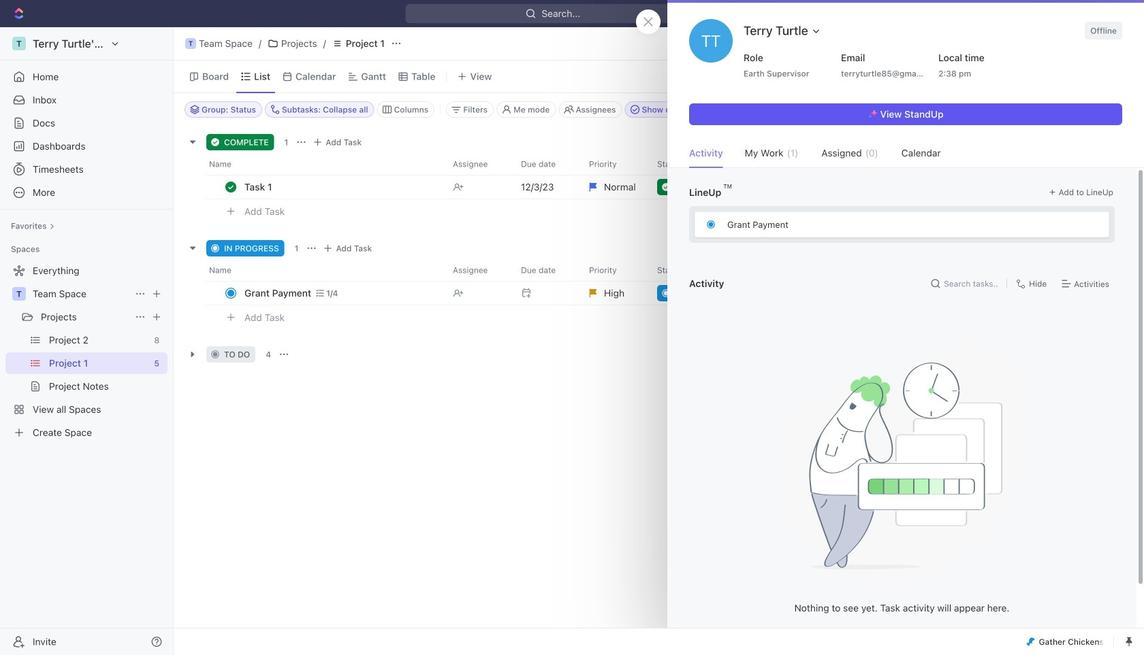 Task type: vqa. For each thing, say whether or not it's contained in the screenshot.
"Team Space, ," element within tree
yes



Task type: locate. For each thing, give the bounding box(es) containing it.
Search tasks... text field
[[1000, 99, 1136, 120]]

tree
[[5, 260, 168, 444]]

0 horizontal spatial team space, , element
[[12, 287, 26, 301]]

0 vertical spatial team space, , element
[[185, 38, 196, 49]]

tree inside sidebar navigation
[[5, 260, 168, 444]]

Search tasks.. text field
[[944, 274, 1001, 294]]

1 vertical spatial team space, , element
[[12, 287, 26, 301]]

team space, , element
[[185, 38, 196, 49], [12, 287, 26, 301]]



Task type: describe. For each thing, give the bounding box(es) containing it.
team space, , element inside "tree"
[[12, 287, 26, 301]]

sidebar navigation
[[0, 27, 176, 656]]

terry turtle's workspace, , element
[[12, 37, 26, 50]]

drumstick bite image
[[1027, 639, 1035, 647]]

1 horizontal spatial team space, , element
[[185, 38, 196, 49]]



